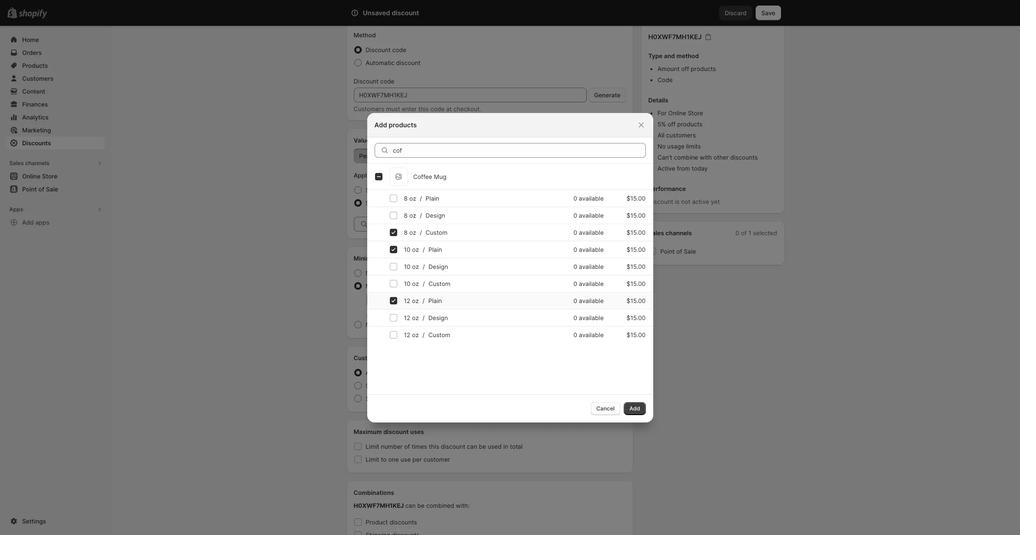 Task type: describe. For each thing, give the bounding box(es) containing it.
1 horizontal spatial sales
[[649, 229, 664, 237]]

browse
[[600, 221, 621, 228]]

discount for unsaved
[[392, 9, 419, 17]]

product
[[366, 519, 388, 526]]

1 vertical spatial can
[[406, 502, 416, 510]]

yet
[[711, 198, 720, 205]]

plain for 12 oz
[[429, 297, 442, 304]]

active
[[658, 165, 676, 172]]

add apps button
[[6, 216, 105, 229]]

apps button
[[6, 203, 105, 216]]

5 $15.00 from the top
[[627, 263, 646, 270]]

8 available from the top
[[579, 314, 604, 322]]

browse button
[[594, 217, 627, 232]]

limit for limit to one use per customer
[[366, 456, 379, 463]]

quantity
[[393, 321, 416, 329]]

12 for design
[[404, 314, 411, 322]]

design for 10 oz
[[429, 263, 448, 270]]

limits
[[687, 143, 701, 150]]

percentage button
[[354, 149, 398, 163]]

1 vertical spatial amount
[[421, 283, 442, 290]]

8 oz for plain
[[404, 195, 416, 202]]

minimum for minimum purchase amount ($)
[[366, 283, 391, 290]]

home
[[22, 36, 39, 43]]

specific collections
[[366, 187, 421, 194]]

coffee mug
[[413, 173, 447, 180]]

store
[[688, 109, 704, 117]]

minimum purchase requirements
[[354, 255, 449, 262]]

active
[[693, 198, 710, 205]]

add for add products
[[375, 121, 387, 129]]

specific for specific customer segments
[[366, 382, 389, 390]]

settings
[[22, 518, 46, 525]]

selected for 1
[[753, 229, 778, 237]]

0 horizontal spatial be
[[418, 502, 425, 510]]

5%
[[658, 120, 666, 128]]

1 vertical spatial channels
[[666, 229, 692, 237]]

customers inside for online store 5% off products all customers no usage limits can't combine with other discounts active from today
[[667, 132, 696, 139]]

number
[[381, 443, 403, 451]]

specific products
[[366, 199, 415, 207]]

7 available from the top
[[579, 297, 604, 304]]

off for amount off products code
[[682, 65, 690, 72]]

cancel
[[597, 405, 615, 412]]

h0xwf7mh1kej for h0xwf7mh1kej
[[649, 33, 702, 41]]

12 for custom
[[404, 331, 411, 339]]

from
[[677, 165, 690, 172]]

selected for to
[[410, 310, 435, 318]]

discounts inside for online store 5% off products all customers no usage limits can't combine with other discounts active from today
[[731, 154, 758, 161]]

discount for maximum
[[384, 428, 409, 436]]

8 oz for design
[[404, 212, 416, 219]]

mug
[[434, 173, 447, 180]]

point
[[661, 248, 675, 255]]

sales channels inside sales channels button
[[9, 160, 49, 167]]

of left times
[[405, 443, 410, 451]]

combine
[[674, 154, 699, 161]]

1 vertical spatial discount code
[[354, 78, 395, 85]]

5 0 available from the top
[[574, 263, 604, 270]]

collections
[[390, 187, 421, 194]]

discounts link
[[6, 137, 105, 150]]

10 oz for custom
[[404, 280, 419, 287]]

12 oz for design
[[404, 314, 419, 322]]

with
[[700, 154, 712, 161]]

use
[[401, 456, 411, 463]]

4 $15.00 from the top
[[627, 246, 646, 253]]

must
[[386, 105, 400, 113]]

shopify image
[[19, 10, 47, 19]]

fixed amount
[[403, 152, 442, 160]]

home link
[[6, 33, 105, 46]]

12 oz for custom
[[404, 331, 419, 339]]

at
[[446, 105, 452, 113]]

customer eligibility
[[354, 355, 410, 362]]

8 for plain
[[404, 195, 408, 202]]

plain for 8 oz
[[426, 195, 439, 202]]

maximum discount uses
[[354, 428, 424, 436]]

1
[[749, 229, 752, 237]]

off for amount off products
[[378, 15, 386, 22]]

performance
[[649, 185, 686, 193]]

search button
[[376, 6, 644, 20]]

automatic discount
[[366, 59, 421, 66]]

8 for design
[[404, 212, 408, 219]]

only
[[389, 310, 401, 318]]

generate
[[594, 91, 621, 99]]

code
[[658, 76, 673, 84]]

10 for plain
[[404, 246, 411, 253]]

specific for specific customers
[[366, 395, 389, 403]]

2 vertical spatial discount
[[649, 198, 674, 205]]

7 0 available from the top
[[574, 297, 604, 304]]

other
[[714, 154, 729, 161]]

8 $15.00 from the top
[[627, 314, 646, 322]]

point of sale
[[661, 248, 696, 255]]

discount is not active yet
[[649, 198, 720, 205]]

minimum for minimum purchase requirements
[[354, 255, 380, 262]]

0 vertical spatial code
[[393, 46, 407, 54]]

settings link
[[6, 515, 105, 528]]

10 for custom
[[404, 280, 411, 287]]

discount right times
[[441, 443, 466, 451]]

checkout.
[[454, 105, 482, 113]]

details
[[649, 96, 669, 104]]

purchase for amount
[[393, 283, 419, 290]]

($)
[[444, 283, 452, 290]]

specific for specific collections
[[366, 187, 389, 194]]

search
[[392, 9, 411, 17]]

type
[[649, 52, 663, 60]]

apps
[[9, 206, 23, 213]]

minimum for minimum quantity of items
[[366, 321, 391, 329]]

eligibility
[[384, 355, 410, 362]]

9 $15.00 from the top
[[627, 331, 646, 339]]

segments
[[419, 382, 446, 390]]

3 $15.00 from the top
[[627, 229, 646, 236]]

design for 8 oz
[[426, 212, 445, 219]]

enter
[[402, 105, 417, 113]]

amount off products code
[[658, 65, 716, 84]]

0 horizontal spatial discounts
[[390, 519, 417, 526]]

0 vertical spatial discount code
[[366, 46, 407, 54]]

automatic
[[366, 59, 395, 66]]

9 0 available from the top
[[574, 331, 604, 339]]

add button
[[624, 402, 646, 415]]

to for applies
[[377, 172, 383, 179]]

applies to
[[354, 172, 383, 179]]

limit for limit number of times this discount can be used in total
[[366, 443, 379, 451]]

specific customers
[[366, 395, 420, 403]]

discounts
[[22, 139, 51, 147]]

add apps
[[22, 219, 49, 226]]

discard button
[[720, 6, 753, 20]]

sales channels button
[[6, 157, 105, 170]]

customer
[[354, 355, 382, 362]]

with:
[[456, 502, 470, 510]]

product discounts
[[366, 519, 417, 526]]

requirements for minimum purchase requirements
[[411, 255, 449, 262]]

apps
[[35, 219, 49, 226]]

of left items
[[418, 321, 424, 329]]

1 vertical spatial sales channels
[[649, 229, 692, 237]]

of left 1
[[741, 229, 747, 237]]

1 available from the top
[[579, 195, 604, 202]]



Task type: vqa. For each thing, say whether or not it's contained in the screenshot.


Task type: locate. For each thing, give the bounding box(es) containing it.
specific customer segments
[[366, 382, 446, 390]]

purchase
[[382, 255, 409, 262], [393, 283, 419, 290]]

8 for custom
[[404, 229, 408, 236]]

customer
[[390, 382, 417, 390], [424, 456, 450, 463]]

per
[[413, 456, 422, 463]]

limit to one use per customer
[[366, 456, 450, 463]]

2 $15.00 from the top
[[627, 212, 646, 219]]

1 0 available from the top
[[574, 195, 604, 202]]

discount up the number
[[384, 428, 409, 436]]

10 oz down no minimum requirements
[[404, 280, 419, 287]]

1 horizontal spatial selected
[[753, 229, 778, 237]]

2 8 oz from the top
[[404, 212, 416, 219]]

0 vertical spatial requirements
[[411, 255, 449, 262]]

2 vertical spatial 12
[[404, 331, 411, 339]]

channels inside sales channels button
[[25, 160, 49, 167]]

today
[[692, 165, 708, 172]]

2 vertical spatial 10 oz
[[404, 280, 419, 287]]

amount up code
[[658, 65, 680, 72]]

2 vertical spatial minimum
[[366, 321, 391, 329]]

amount left the ($)
[[421, 283, 442, 290]]

0 horizontal spatial add
[[22, 219, 34, 226]]

sale
[[684, 248, 696, 255]]

plain
[[426, 195, 439, 202], [429, 246, 442, 253], [429, 297, 442, 304]]

discount down performance
[[649, 198, 674, 205]]

9 available from the top
[[579, 331, 604, 339]]

maximum
[[354, 428, 382, 436]]

amount for amount off products code
[[658, 65, 680, 72]]

plain up products. at bottom
[[429, 297, 442, 304]]

amount right fixed
[[420, 152, 442, 160]]

10 oz for plain
[[404, 246, 419, 253]]

limit down maximum
[[366, 443, 379, 451]]

off right 5%
[[668, 120, 676, 128]]

1 horizontal spatial discounts
[[731, 154, 758, 161]]

discount code up 'automatic'
[[366, 46, 407, 54]]

save button
[[756, 6, 781, 20]]

sales down discounts at left top
[[9, 160, 24, 167]]

to left the one
[[381, 456, 387, 463]]

minimum up "minimum"
[[354, 255, 380, 262]]

0 vertical spatial 10 oz
[[404, 246, 419, 253]]

this
[[419, 105, 429, 113], [429, 443, 439, 451]]

0 horizontal spatial all
[[366, 369, 373, 377]]

1 horizontal spatial h0xwf7mh1kej
[[649, 33, 702, 41]]

all customers
[[366, 369, 404, 377]]

2 vertical spatial design
[[429, 314, 448, 322]]

1 limit from the top
[[366, 443, 379, 451]]

0 vertical spatial 10
[[404, 246, 411, 253]]

no inside for online store 5% off products all customers no usage limits can't combine with other discounts active from today
[[658, 143, 666, 150]]

0 vertical spatial sales channels
[[9, 160, 49, 167]]

can't
[[658, 154, 673, 161]]

add products
[[375, 121, 417, 129]]

minimum down "minimum"
[[366, 283, 391, 290]]

1 vertical spatial 12
[[404, 314, 411, 322]]

type and method
[[649, 52, 699, 60]]

code up automatic discount
[[393, 46, 407, 54]]

discounts down h0xwf7mh1kej can be combined with:
[[390, 519, 417, 526]]

discount for automatic
[[396, 59, 421, 66]]

online
[[669, 109, 687, 117]]

products inside add products dialog
[[389, 121, 417, 129]]

3 12 from the top
[[404, 331, 411, 339]]

applies down the percentage
[[354, 172, 375, 179]]

1 vertical spatial h0xwf7mh1kej
[[354, 502, 404, 510]]

1 vertical spatial sales
[[649, 229, 664, 237]]

3 10 from the top
[[404, 280, 411, 287]]

0 horizontal spatial sales
[[9, 160, 24, 167]]

8
[[404, 195, 408, 202], [404, 212, 408, 219], [404, 229, 408, 236]]

sales channels down discounts at left top
[[9, 160, 49, 167]]

1 vertical spatial customers
[[374, 369, 404, 377]]

7 $15.00 from the top
[[627, 297, 646, 304]]

save
[[762, 9, 776, 17]]

2 horizontal spatial add
[[630, 405, 641, 412]]

0 vertical spatial be
[[479, 443, 486, 451]]

2 available from the top
[[579, 212, 604, 219]]

8 down collections
[[404, 195, 408, 202]]

10 oz down minimum purchase requirements
[[404, 263, 419, 270]]

1 vertical spatial 8
[[404, 212, 408, 219]]

add products dialog
[[0, 113, 1021, 423]]

customers up usage
[[667, 132, 696, 139]]

1 10 oz from the top
[[404, 246, 419, 253]]

2 specific from the top
[[366, 199, 389, 207]]

limit
[[366, 443, 379, 451], [366, 456, 379, 463]]

code left the at
[[431, 105, 445, 113]]

2 vertical spatial add
[[630, 405, 641, 412]]

6 $15.00 from the top
[[627, 280, 646, 287]]

customers for all customers
[[374, 369, 404, 377]]

0 horizontal spatial selected
[[410, 310, 435, 318]]

off inside amount off products code
[[682, 65, 690, 72]]

6 0 available from the top
[[574, 280, 604, 287]]

h0xwf7mh1kej
[[649, 33, 702, 41], [354, 502, 404, 510]]

8 oz for custom
[[404, 229, 416, 236]]

4 available from the top
[[579, 246, 604, 253]]

0 horizontal spatial sales channels
[[9, 160, 49, 167]]

to down the percentage
[[377, 172, 383, 179]]

add left apps
[[22, 219, 34, 226]]

fixed
[[403, 152, 418, 160]]

discount down 'automatic'
[[354, 78, 379, 85]]

discounts
[[731, 154, 758, 161], [390, 519, 417, 526]]

custom up minimum purchase requirements
[[426, 229, 448, 236]]

h0xwf7mh1kej up type and method
[[649, 33, 702, 41]]

2 10 oz from the top
[[404, 263, 419, 270]]

0 vertical spatial no
[[658, 143, 666, 150]]

2 limit from the top
[[366, 456, 379, 463]]

2 vertical spatial 8 oz
[[404, 229, 416, 236]]

used
[[488, 443, 502, 451]]

0 vertical spatial plain
[[426, 195, 439, 202]]

4 specific from the top
[[366, 395, 389, 403]]

purchase up "minimum"
[[382, 255, 409, 262]]

10 oz up minimum purchase requirements
[[404, 246, 419, 253]]

custom down items
[[429, 331, 451, 339]]

0 vertical spatial 12
[[404, 297, 411, 304]]

1 12 from the top
[[404, 297, 411, 304]]

1 8 from the top
[[404, 195, 408, 202]]

0 horizontal spatial off
[[378, 15, 386, 22]]

3 specific from the top
[[366, 382, 389, 390]]

minimum down the only
[[366, 321, 391, 329]]

customer up specific customers
[[390, 382, 417, 390]]

all inside for online store 5% off products all customers no usage limits can't combine with other discounts active from today
[[658, 132, 665, 139]]

0 vertical spatial to
[[377, 172, 383, 179]]

1 $15.00 from the top
[[627, 195, 646, 202]]

12 down minimum purchase amount ($) on the left bottom of page
[[404, 297, 411, 304]]

discount right 'automatic'
[[396, 59, 421, 66]]

0 vertical spatial customer
[[390, 382, 417, 390]]

specific for specific products
[[366, 199, 389, 207]]

sales channels up 'point'
[[649, 229, 692, 237]]

customers
[[667, 132, 696, 139], [374, 369, 404, 377], [390, 395, 420, 403]]

5 available from the top
[[579, 263, 604, 270]]

1 vertical spatial design
[[429, 263, 448, 270]]

2 vertical spatial to
[[381, 456, 387, 463]]

10
[[404, 246, 411, 253], [404, 263, 411, 270], [404, 280, 411, 287]]

1 vertical spatial no
[[366, 270, 374, 277]]

12 down quantity
[[404, 331, 411, 339]]

0 vertical spatial 8 oz
[[404, 195, 416, 202]]

0 vertical spatial selected
[[753, 229, 778, 237]]

8 up minimum purchase requirements
[[404, 229, 408, 236]]

plain down the 'coffee mug'
[[426, 195, 439, 202]]

1 vertical spatial 8 oz
[[404, 212, 416, 219]]

this right times
[[429, 443, 439, 451]]

design for 12 oz
[[429, 314, 448, 322]]

amount up method
[[354, 15, 377, 22]]

1 horizontal spatial can
[[467, 443, 477, 451]]

usage
[[668, 143, 685, 150]]

combinations
[[354, 489, 394, 497]]

1 horizontal spatial be
[[479, 443, 486, 451]]

channels up point of sale
[[666, 229, 692, 237]]

1 vertical spatial 10
[[404, 263, 411, 270]]

1 horizontal spatial customer
[[424, 456, 450, 463]]

applies for applies to
[[354, 172, 375, 179]]

1 vertical spatial to
[[403, 310, 409, 318]]

0 vertical spatial off
[[378, 15, 386, 22]]

amount inside amount off products code
[[658, 65, 680, 72]]

all down 5%
[[658, 132, 665, 139]]

to right the only
[[403, 310, 409, 318]]

2 vertical spatial customers
[[390, 395, 420, 403]]

customers for specific customers
[[390, 395, 420, 403]]

2 10 from the top
[[404, 263, 411, 270]]

1 vertical spatial amount
[[658, 65, 680, 72]]

8 oz down collections
[[404, 195, 416, 202]]

combined
[[426, 502, 454, 510]]

limit left the one
[[366, 456, 379, 463]]

products inside for online store 5% off products all customers no usage limits can't combine with other discounts active from today
[[678, 120, 703, 128]]

add for add apps
[[22, 219, 34, 226]]

selected
[[753, 229, 778, 237], [410, 310, 435, 318]]

no left "minimum"
[[366, 270, 374, 277]]

is
[[675, 198, 680, 205]]

1 vertical spatial purchase
[[393, 283, 419, 290]]

to for limit
[[381, 456, 387, 463]]

percentage
[[359, 152, 392, 160]]

method
[[354, 31, 376, 39]]

2 12 oz from the top
[[404, 314, 419, 322]]

off inside for online store 5% off products all customers no usage limits can't combine with other discounts active from today
[[668, 120, 676, 128]]

for online store 5% off products all customers no usage limits can't combine with other discounts active from today
[[658, 109, 758, 172]]

minimum
[[376, 270, 401, 277]]

10 oz for design
[[404, 263, 419, 270]]

2 vertical spatial 10
[[404, 280, 411, 287]]

0 vertical spatial discounts
[[731, 154, 758, 161]]

0 vertical spatial discount
[[366, 46, 391, 54]]

sales up 'point'
[[649, 229, 664, 237]]

12 oz right the only
[[404, 314, 419, 322]]

unsaved discount
[[363, 9, 419, 17]]

2 12 from the top
[[404, 314, 411, 322]]

amount off products
[[354, 15, 414, 22]]

applies for applies only to selected products.
[[367, 310, 388, 318]]

no minimum requirements
[[366, 270, 440, 277]]

products.
[[436, 310, 463, 318]]

1 10 from the top
[[404, 246, 411, 253]]

one
[[389, 456, 399, 463]]

8 down specific products
[[404, 212, 408, 219]]

unsaved
[[363, 9, 390, 17]]

12 oz down quantity
[[404, 331, 419, 339]]

design
[[426, 212, 445, 219], [429, 263, 448, 270], [429, 314, 448, 322]]

custom for 8 oz
[[426, 229, 448, 236]]

selected right 1
[[753, 229, 778, 237]]

minimum quantity of items
[[366, 321, 441, 329]]

0 vertical spatial limit
[[366, 443, 379, 451]]

times
[[412, 443, 427, 451]]

value
[[354, 137, 370, 144]]

can left used
[[467, 443, 477, 451]]

3 8 from the top
[[404, 229, 408, 236]]

requirements up no minimum requirements
[[411, 255, 449, 262]]

discounts right other
[[731, 154, 758, 161]]

oz
[[410, 195, 416, 202], [410, 212, 416, 219], [410, 229, 416, 236], [412, 246, 419, 253], [412, 263, 419, 270], [412, 280, 419, 287], [412, 297, 419, 304], [412, 314, 419, 322], [412, 331, 419, 339]]

customers must enter this code at checkout.
[[354, 105, 482, 113]]

8 oz up minimum purchase requirements
[[404, 229, 416, 236]]

2 horizontal spatial off
[[682, 65, 690, 72]]

sales inside button
[[9, 160, 24, 167]]

code down automatic discount
[[381, 78, 395, 85]]

add down customers
[[375, 121, 387, 129]]

3 12 oz from the top
[[404, 331, 419, 339]]

design up the ($)
[[429, 263, 448, 270]]

customer down limit number of times this discount can be used in total
[[424, 456, 450, 463]]

0 vertical spatial add
[[375, 121, 387, 129]]

1 vertical spatial this
[[429, 443, 439, 451]]

amount for amount off products
[[354, 15, 377, 22]]

discount
[[392, 9, 419, 17], [396, 59, 421, 66], [384, 428, 409, 436], [441, 443, 466, 451]]

12 oz for plain
[[404, 297, 419, 304]]

customers
[[354, 105, 385, 113]]

2 vertical spatial custom
[[429, 331, 451, 339]]

2 8 from the top
[[404, 212, 408, 219]]

applies left the only
[[367, 310, 388, 318]]

h0xwf7mh1kej down combinations on the left bottom of page
[[354, 502, 404, 510]]

purchase for requirements
[[382, 255, 409, 262]]

6 available from the top
[[579, 280, 604, 287]]

channels down discounts at left top
[[25, 160, 49, 167]]

0 vertical spatial can
[[467, 443, 477, 451]]

no up can't
[[658, 143, 666, 150]]

be left combined
[[418, 502, 425, 510]]

2 vertical spatial 8
[[404, 229, 408, 236]]

1 vertical spatial limit
[[366, 456, 379, 463]]

8 oz down specific products
[[404, 212, 416, 219]]

1 horizontal spatial all
[[658, 132, 665, 139]]

applies only to selected products.
[[367, 310, 463, 318]]

this right enter in the left top of the page
[[419, 105, 429, 113]]

0 vertical spatial 8
[[404, 195, 408, 202]]

amount inside button
[[420, 152, 442, 160]]

no
[[658, 143, 666, 150], [366, 270, 374, 277]]

1 vertical spatial code
[[381, 78, 395, 85]]

0 vertical spatial amount
[[354, 15, 377, 22]]

off left search
[[378, 15, 386, 22]]

h0xwf7mh1kej for h0xwf7mh1kej can be combined with:
[[354, 502, 404, 510]]

4 0 available from the top
[[574, 246, 604, 253]]

off down method
[[682, 65, 690, 72]]

0 horizontal spatial customer
[[390, 382, 417, 390]]

selected up items
[[410, 310, 435, 318]]

12 for plain
[[404, 297, 411, 304]]

10 oz
[[404, 246, 419, 253], [404, 263, 419, 270], [404, 280, 419, 287]]

0 vertical spatial this
[[419, 105, 429, 113]]

1 horizontal spatial sales channels
[[649, 229, 692, 237]]

1 vertical spatial applies
[[367, 310, 388, 318]]

1 horizontal spatial amount
[[658, 65, 680, 72]]

0 horizontal spatial amount
[[354, 15, 377, 22]]

1 vertical spatial add
[[22, 219, 34, 226]]

10 for design
[[404, 263, 411, 270]]

cancel button
[[591, 402, 621, 415]]

1 vertical spatial 12 oz
[[404, 314, 419, 322]]

fixed amount button
[[397, 149, 447, 163]]

for
[[658, 109, 667, 117]]

in
[[504, 443, 509, 451]]

discount code
[[366, 46, 407, 54], [354, 78, 395, 85]]

1 horizontal spatial no
[[658, 143, 666, 150]]

customers down "specific customer segments"
[[390, 395, 420, 403]]

design down mug
[[426, 212, 445, 219]]

2 vertical spatial 12 oz
[[404, 331, 419, 339]]

Search products text field
[[393, 143, 646, 158]]

0 vertical spatial custom
[[426, 229, 448, 236]]

discount up 'automatic'
[[366, 46, 391, 54]]

custom for 12 oz
[[429, 331, 451, 339]]

2 vertical spatial plain
[[429, 297, 442, 304]]

1 vertical spatial requirements
[[403, 270, 440, 277]]

can
[[467, 443, 477, 451], [406, 502, 416, 510]]

requirements for no minimum requirements
[[403, 270, 440, 277]]

0 vertical spatial minimum
[[354, 255, 380, 262]]

1 vertical spatial all
[[366, 369, 373, 377]]

3 8 oz from the top
[[404, 229, 416, 236]]

3 available from the top
[[579, 229, 604, 236]]

all down customer
[[366, 369, 373, 377]]

1 vertical spatial plain
[[429, 246, 442, 253]]

1 8 oz from the top
[[404, 195, 416, 202]]

method
[[677, 52, 699, 60]]

0 vertical spatial customers
[[667, 132, 696, 139]]

0 vertical spatial sales
[[9, 160, 24, 167]]

3 10 oz from the top
[[404, 280, 419, 287]]

10 down minimum purchase requirements
[[404, 263, 411, 270]]

add right the cancel
[[630, 405, 641, 412]]

1 vertical spatial off
[[682, 65, 690, 72]]

design down the ($)
[[429, 314, 448, 322]]

add inside add button
[[630, 405, 641, 412]]

plain up minimum purchase requirements
[[429, 246, 442, 253]]

10 down no minimum requirements
[[404, 280, 411, 287]]

0 vertical spatial purchase
[[382, 255, 409, 262]]

plain for 10 oz
[[429, 246, 442, 253]]

1 vertical spatial discount
[[354, 78, 379, 85]]

customers down customer eligibility
[[374, 369, 404, 377]]

discount right unsaved
[[392, 9, 419, 17]]

8 0 available from the top
[[574, 314, 604, 322]]

purchase down no minimum requirements
[[393, 283, 419, 290]]

3 0 available from the top
[[574, 229, 604, 236]]

0 vertical spatial applies
[[354, 172, 375, 179]]

custom for 10 oz
[[429, 280, 451, 287]]

12 oz up applies only to selected products.
[[404, 297, 419, 304]]

not
[[682, 198, 691, 205]]

sales
[[9, 160, 24, 167], [649, 229, 664, 237]]

limit number of times this discount can be used in total
[[366, 443, 523, 451]]

total
[[510, 443, 523, 451]]

custom
[[426, 229, 448, 236], [429, 280, 451, 287], [429, 331, 451, 339]]

0 horizontal spatial channels
[[25, 160, 49, 167]]

discount code down 'automatic'
[[354, 78, 395, 85]]

requirements up minimum purchase amount ($) on the left bottom of page
[[403, 270, 440, 277]]

8 oz
[[404, 195, 416, 202], [404, 212, 416, 219], [404, 229, 416, 236]]

be left used
[[479, 443, 486, 451]]

0 vertical spatial 12 oz
[[404, 297, 419, 304]]

0 horizontal spatial can
[[406, 502, 416, 510]]

1 vertical spatial custom
[[429, 280, 451, 287]]

2 vertical spatial off
[[668, 120, 676, 128]]

custom up products. at bottom
[[429, 280, 451, 287]]

1 specific from the top
[[366, 187, 389, 194]]

can up product discounts
[[406, 502, 416, 510]]

2 vertical spatial code
[[431, 105, 445, 113]]

12 right the only
[[404, 314, 411, 322]]

items
[[425, 321, 441, 329]]

amount
[[354, 15, 377, 22], [658, 65, 680, 72]]

add inside add apps 'button'
[[22, 219, 34, 226]]

2 0 available from the top
[[574, 212, 604, 219]]

products inside amount off products code
[[691, 65, 716, 72]]

1 horizontal spatial channels
[[666, 229, 692, 237]]

of left the sale
[[677, 248, 683, 255]]

1 horizontal spatial off
[[668, 120, 676, 128]]

1 12 oz from the top
[[404, 297, 419, 304]]

10 up minimum purchase requirements
[[404, 246, 411, 253]]



